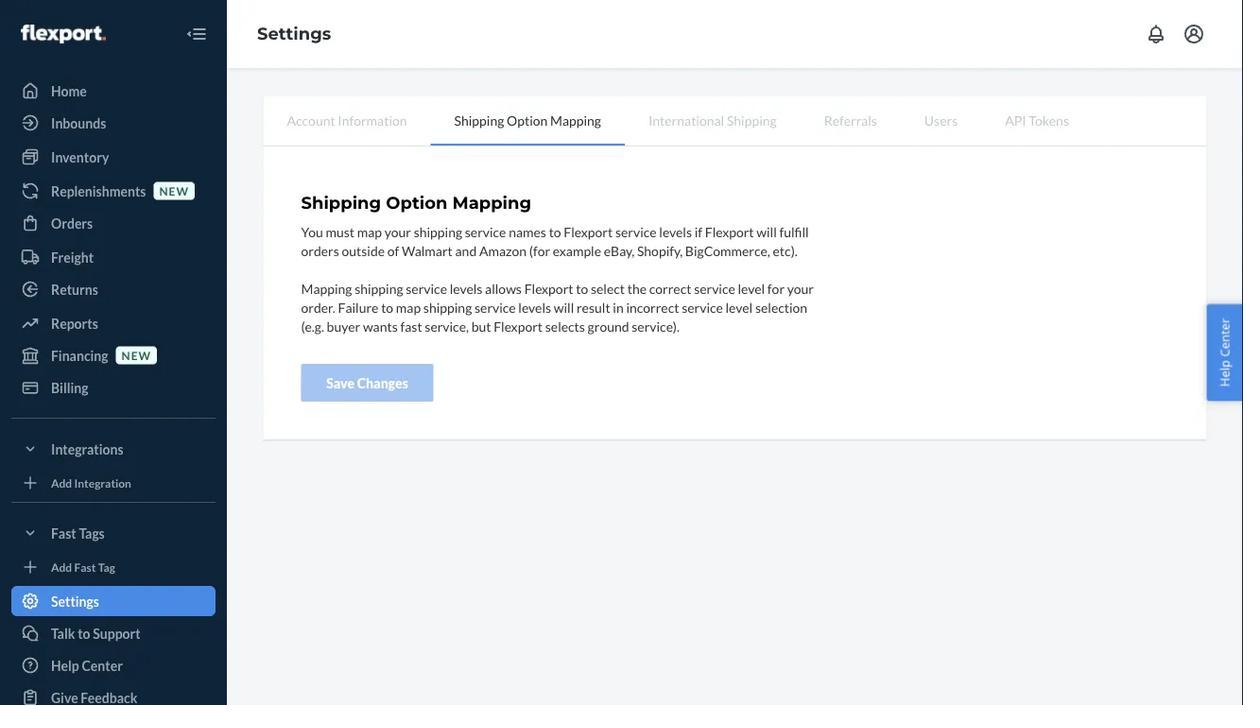 Task type: vqa. For each thing, say whether or not it's contained in the screenshot.
the 'Home'
yes



Task type: locate. For each thing, give the bounding box(es) containing it.
0 vertical spatial new
[[159, 184, 189, 198]]

freight link
[[11, 242, 216, 272]]

0 horizontal spatial will
[[554, 299, 574, 315]]

tags
[[79, 525, 105, 541]]

0 horizontal spatial help
[[51, 658, 79, 674]]

1 horizontal spatial option
[[507, 112, 548, 128]]

ground
[[588, 318, 629, 334]]

international shipping
[[649, 112, 777, 128]]

fast inside add fast tag link
[[74, 560, 96, 574]]

1 vertical spatial help
[[51, 658, 79, 674]]

new down reports link
[[122, 348, 151, 362]]

mapping shipping service levels allows flexport to select the correct service level for your order.                 failure to map shipping service levels will result in incorrect service level selection (e.g. buyer wants fast service, but flexport selects ground service).
[[301, 280, 814, 334]]

1 vertical spatial add
[[51, 560, 72, 574]]

add integration link
[[11, 472, 216, 495]]

1 vertical spatial option
[[386, 192, 448, 213]]

for
[[768, 280, 785, 296]]

integration
[[74, 476, 131, 490]]

1 vertical spatial map
[[396, 299, 421, 315]]

inbounds link
[[11, 108, 216, 138]]

settings link up account
[[257, 23, 331, 44]]

your inside mapping shipping service levels allows flexport to select the correct service level for your order.                 failure to map shipping service levels will result in incorrect service level selection (e.g. buyer wants fast service, but flexport selects ground service).
[[788, 280, 814, 296]]

add for add integration
[[51, 476, 72, 490]]

shipping inside "you must map your shipping service names to flexport service levels if flexport will fulfill orders outside of walmart and amazon (for example ebay, shopify, bigcommerce, etc)."
[[414, 223, 463, 240]]

account information
[[287, 112, 407, 128]]

map
[[357, 223, 382, 240], [396, 299, 421, 315]]

1 horizontal spatial new
[[159, 184, 189, 198]]

map up "fast"
[[396, 299, 421, 315]]

0 vertical spatial map
[[357, 223, 382, 240]]

service down the allows
[[475, 299, 516, 315]]

0 horizontal spatial center
[[82, 658, 123, 674]]

talk to support
[[51, 626, 141, 642]]

shipping up service,
[[424, 299, 472, 315]]

0 vertical spatial settings
[[257, 23, 331, 44]]

0 horizontal spatial your
[[385, 223, 411, 240]]

1 vertical spatial will
[[554, 299, 574, 315]]

orders
[[51, 215, 93, 231]]

service down correct
[[682, 299, 723, 315]]

settings
[[257, 23, 331, 44], [51, 593, 99, 610]]

save changes
[[326, 375, 408, 391]]

new
[[159, 184, 189, 198], [122, 348, 151, 362]]

will up selects
[[554, 299, 574, 315]]

1 horizontal spatial help center
[[1217, 318, 1234, 387]]

you
[[301, 223, 323, 240]]

map up outside
[[357, 223, 382, 240]]

1 vertical spatial settings
[[51, 593, 99, 610]]

settings link up talk to support button
[[11, 586, 216, 617]]

option
[[507, 112, 548, 128], [386, 192, 448, 213]]

fast
[[51, 525, 76, 541], [74, 560, 96, 574]]

0 horizontal spatial mapping
[[301, 280, 352, 296]]

in
[[613, 299, 624, 315]]

0 horizontal spatial new
[[122, 348, 151, 362]]

1 add from the top
[[51, 476, 72, 490]]

service
[[465, 223, 506, 240], [616, 223, 657, 240], [406, 280, 447, 296], [694, 280, 736, 296], [475, 299, 516, 315], [682, 299, 723, 315]]

select
[[591, 280, 625, 296]]

failure
[[338, 299, 379, 315]]

add fast tag link
[[11, 556, 216, 579]]

level left for
[[738, 280, 765, 296]]

0 horizontal spatial levels
[[450, 280, 483, 296]]

add down fast tags
[[51, 560, 72, 574]]

of
[[388, 242, 399, 258]]

shipping
[[414, 223, 463, 240], [355, 280, 403, 296], [424, 299, 472, 315]]

settings link
[[257, 23, 331, 44], [11, 586, 216, 617]]

2 vertical spatial mapping
[[301, 280, 352, 296]]

levels up selects
[[519, 299, 551, 315]]

inbounds
[[51, 115, 106, 131]]

1 horizontal spatial your
[[788, 280, 814, 296]]

your up "of"
[[385, 223, 411, 240]]

to right talk
[[78, 626, 90, 642]]

0 vertical spatial center
[[1217, 318, 1234, 357]]

levels left the allows
[[450, 280, 483, 296]]

tab list
[[263, 96, 1207, 147]]

1 horizontal spatial levels
[[519, 299, 551, 315]]

your right for
[[788, 280, 814, 296]]

flexport down (for
[[525, 280, 574, 296]]

0 vertical spatial option
[[507, 112, 548, 128]]

flexport up example
[[564, 223, 613, 240]]

2 add from the top
[[51, 560, 72, 574]]

to
[[549, 223, 561, 240], [576, 280, 588, 296], [381, 299, 394, 315], [78, 626, 90, 642]]

mapping inside mapping shipping service levels allows flexport to select the correct service level for your order.                 failure to map shipping service levels will result in incorrect service level selection (e.g. buyer wants fast service, but flexport selects ground service).
[[301, 280, 352, 296]]

will up the 'etc).'
[[757, 223, 777, 240]]

settings up account
[[257, 23, 331, 44]]

shipping up failure
[[355, 280, 403, 296]]

outside
[[342, 242, 385, 258]]

1 horizontal spatial will
[[757, 223, 777, 240]]

level left selection
[[726, 299, 753, 315]]

1 horizontal spatial settings link
[[257, 23, 331, 44]]

allows
[[485, 280, 522, 296]]

will inside mapping shipping service levels allows flexport to select the correct service level for your order.                 failure to map shipping service levels will result in incorrect service level selection (e.g. buyer wants fast service, but flexport selects ground service).
[[554, 299, 574, 315]]

0 vertical spatial mapping
[[550, 112, 601, 128]]

talk
[[51, 626, 75, 642]]

1 vertical spatial shipping option mapping
[[301, 192, 532, 213]]

0 vertical spatial your
[[385, 223, 411, 240]]

settings inside "link"
[[51, 593, 99, 610]]

changes
[[357, 375, 408, 391]]

but
[[472, 318, 491, 334]]

integrations button
[[11, 434, 216, 464]]

0 vertical spatial shipping
[[414, 223, 463, 240]]

amazon
[[479, 242, 527, 258]]

0 horizontal spatial option
[[386, 192, 448, 213]]

tokens
[[1029, 112, 1070, 128]]

levels left 'if'
[[659, 223, 692, 240]]

1 vertical spatial levels
[[450, 280, 483, 296]]

shipping option mapping tab
[[431, 96, 625, 146]]

0 horizontal spatial help center
[[51, 658, 123, 674]]

to inside "you must map your shipping service names to flexport service levels if flexport will fulfill orders outside of walmart and amazon (for example ebay, shopify, bigcommerce, etc)."
[[549, 223, 561, 240]]

center
[[1217, 318, 1234, 357], [82, 658, 123, 674]]

fast left the tag on the left of page
[[74, 560, 96, 574]]

home link
[[11, 76, 216, 106]]

1 vertical spatial settings link
[[11, 586, 216, 617]]

will inside "you must map your shipping service names to flexport service levels if flexport will fulfill orders outside of walmart and amazon (for example ebay, shopify, bigcommerce, etc)."
[[757, 223, 777, 240]]

0 vertical spatial shipping option mapping
[[454, 112, 601, 128]]

1 vertical spatial new
[[122, 348, 151, 362]]

shipping
[[454, 112, 504, 128], [727, 112, 777, 128], [301, 192, 381, 213]]

2 horizontal spatial levels
[[659, 223, 692, 240]]

levels
[[659, 223, 692, 240], [450, 280, 483, 296], [519, 299, 551, 315]]

0 horizontal spatial settings link
[[11, 586, 216, 617]]

fast tags button
[[11, 518, 216, 549]]

shipping option mapping inside tab
[[454, 112, 601, 128]]

tag
[[98, 560, 115, 574]]

1 vertical spatial help center
[[51, 658, 123, 674]]

help
[[1217, 360, 1234, 387], [51, 658, 79, 674]]

add
[[51, 476, 72, 490], [51, 560, 72, 574]]

0 vertical spatial fast
[[51, 525, 76, 541]]

0 vertical spatial level
[[738, 280, 765, 296]]

fast left the tags
[[51, 525, 76, 541]]

mapping
[[550, 112, 601, 128], [453, 192, 532, 213], [301, 280, 352, 296]]

will
[[757, 223, 777, 240], [554, 299, 574, 315]]

new for replenishments
[[159, 184, 189, 198]]

0 vertical spatial settings link
[[257, 23, 331, 44]]

result
[[577, 299, 611, 315]]

add left integration
[[51, 476, 72, 490]]

help inside button
[[1217, 360, 1234, 387]]

wants
[[363, 318, 398, 334]]

1 horizontal spatial shipping
[[454, 112, 504, 128]]

0 vertical spatial levels
[[659, 223, 692, 240]]

2 horizontal spatial shipping
[[727, 112, 777, 128]]

0 vertical spatial add
[[51, 476, 72, 490]]

1 vertical spatial fast
[[74, 560, 96, 574]]

settings up talk
[[51, 593, 99, 610]]

1 horizontal spatial center
[[1217, 318, 1234, 357]]

etc).
[[773, 242, 798, 258]]

0 vertical spatial help
[[1217, 360, 1234, 387]]

shipping option mapping
[[454, 112, 601, 128], [301, 192, 532, 213]]

0 vertical spatial will
[[757, 223, 777, 240]]

flexport
[[564, 223, 613, 240], [705, 223, 754, 240], [525, 280, 574, 296], [494, 318, 543, 334]]

2 horizontal spatial mapping
[[550, 112, 601, 128]]

shipping up "walmart"
[[414, 223, 463, 240]]

billing
[[51, 380, 88, 396]]

and
[[455, 242, 477, 258]]

0 vertical spatial help center
[[1217, 318, 1234, 387]]

help center
[[1217, 318, 1234, 387], [51, 658, 123, 674]]

users tab
[[901, 96, 982, 144]]

orders
[[301, 242, 339, 258]]

level
[[738, 280, 765, 296], [726, 299, 753, 315]]

0 horizontal spatial map
[[357, 223, 382, 240]]

1 vertical spatial mapping
[[453, 192, 532, 213]]

fulfill
[[780, 223, 809, 240]]

0 horizontal spatial settings
[[51, 593, 99, 610]]

new up orders link
[[159, 184, 189, 198]]

flexport right but
[[494, 318, 543, 334]]

add for add fast tag
[[51, 560, 72, 574]]

to up (for
[[549, 223, 561, 240]]

order.
[[301, 299, 336, 315]]

1 horizontal spatial map
[[396, 299, 421, 315]]

your inside "you must map your shipping service names to flexport service levels if flexport will fulfill orders outside of walmart and amazon (for example ebay, shopify, bigcommerce, etc)."
[[385, 223, 411, 240]]

referrals
[[824, 112, 877, 128]]

account information tab
[[263, 96, 431, 144]]

map inside mapping shipping service levels allows flexport to select the correct service level for your order.                 failure to map shipping service levels will result in incorrect service level selection (e.g. buyer wants fast service, but flexport selects ground service).
[[396, 299, 421, 315]]

shipping inside tab
[[727, 112, 777, 128]]

1 horizontal spatial help
[[1217, 360, 1234, 387]]

1 horizontal spatial settings
[[257, 23, 331, 44]]

account
[[287, 112, 335, 128]]

1 vertical spatial your
[[788, 280, 814, 296]]



Task type: describe. For each thing, give the bounding box(es) containing it.
service up ebay,
[[616, 223, 657, 240]]

api
[[1005, 112, 1027, 128]]

international
[[649, 112, 725, 128]]

mapping inside tab
[[550, 112, 601, 128]]

integrations
[[51, 441, 124, 457]]

ebay,
[[604, 242, 635, 258]]

to up result
[[576, 280, 588, 296]]

2 vertical spatial levels
[[519, 299, 551, 315]]

selection
[[756, 299, 808, 315]]

international shipping tab
[[625, 96, 801, 144]]

open notifications image
[[1145, 23, 1168, 45]]

freight
[[51, 249, 94, 265]]

names
[[509, 223, 547, 240]]

map inside "you must map your shipping service names to flexport service levels if flexport will fulfill orders outside of walmart and amazon (for example ebay, shopify, bigcommerce, etc)."
[[357, 223, 382, 240]]

add integration
[[51, 476, 131, 490]]

selects
[[545, 318, 585, 334]]

api tokens tab
[[982, 96, 1093, 144]]

service down "walmart"
[[406, 280, 447, 296]]

must
[[326, 223, 355, 240]]

information
[[338, 112, 407, 128]]

add fast tag
[[51, 560, 115, 574]]

service down bigcommerce,
[[694, 280, 736, 296]]

shopify,
[[637, 242, 683, 258]]

returns
[[51, 281, 98, 297]]

replenishments
[[51, 183, 146, 199]]

walmart
[[402, 242, 453, 258]]

close navigation image
[[185, 23, 208, 45]]

fast inside fast tags dropdown button
[[51, 525, 76, 541]]

save
[[326, 375, 355, 391]]

to up 'wants'
[[381, 299, 394, 315]]

home
[[51, 83, 87, 99]]

inventory
[[51, 149, 109, 165]]

service).
[[632, 318, 680, 334]]

api tokens
[[1005, 112, 1070, 128]]

help center button
[[1207, 304, 1244, 401]]

example
[[553, 242, 602, 258]]

support
[[93, 626, 141, 642]]

users
[[925, 112, 958, 128]]

incorrect
[[626, 299, 679, 315]]

flexport logo image
[[21, 25, 106, 43]]

orders link
[[11, 208, 216, 238]]

billing link
[[11, 373, 216, 403]]

(for
[[529, 242, 551, 258]]

service up amazon
[[465, 223, 506, 240]]

if
[[695, 223, 703, 240]]

reports link
[[11, 308, 216, 339]]

levels inside "you must map your shipping service names to flexport service levels if flexport will fulfill orders outside of walmart and amazon (for example ebay, shopify, bigcommerce, etc)."
[[659, 223, 692, 240]]

correct
[[649, 280, 692, 296]]

new for financing
[[122, 348, 151, 362]]

help center inside button
[[1217, 318, 1234, 387]]

0 horizontal spatial shipping
[[301, 192, 381, 213]]

service,
[[425, 318, 469, 334]]

1 vertical spatial shipping
[[355, 280, 403, 296]]

2 vertical spatial shipping
[[424, 299, 472, 315]]

1 vertical spatial center
[[82, 658, 123, 674]]

open account menu image
[[1183, 23, 1206, 45]]

the
[[628, 280, 647, 296]]

talk to support button
[[11, 618, 216, 649]]

shipping inside tab
[[454, 112, 504, 128]]

inventory link
[[11, 142, 216, 172]]

to inside button
[[78, 626, 90, 642]]

1 vertical spatial level
[[726, 299, 753, 315]]

(e.g.
[[301, 318, 324, 334]]

fast
[[400, 318, 422, 334]]

bigcommerce,
[[685, 242, 771, 258]]

returns link
[[11, 274, 216, 305]]

flexport up bigcommerce,
[[705, 223, 754, 240]]

save changes button
[[301, 364, 434, 402]]

help center link
[[11, 651, 216, 681]]

referrals tab
[[801, 96, 901, 144]]

buyer
[[327, 318, 360, 334]]

1 horizontal spatial mapping
[[453, 192, 532, 213]]

fast tags
[[51, 525, 105, 541]]

you must map your shipping service names to flexport service levels if flexport will fulfill orders outside of walmart and amazon (for example ebay, shopify, bigcommerce, etc).
[[301, 223, 809, 258]]

option inside tab
[[507, 112, 548, 128]]

center inside button
[[1217, 318, 1234, 357]]

reports
[[51, 315, 98, 331]]

tab list containing account information
[[263, 96, 1207, 147]]

financing
[[51, 348, 108, 364]]



